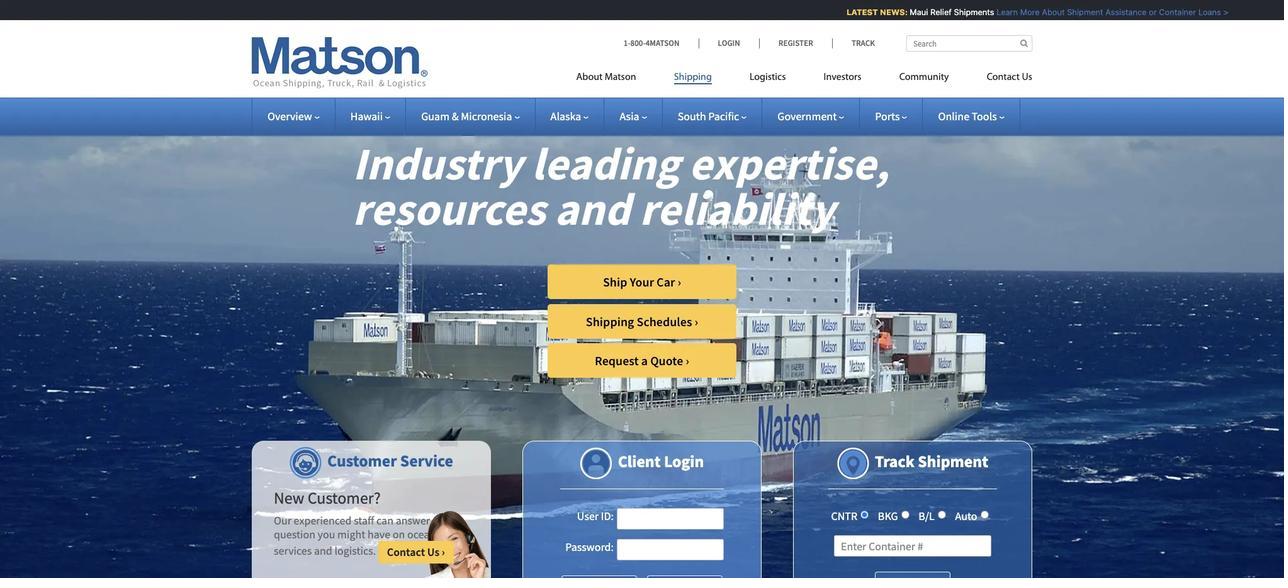 Task type: describe. For each thing, give the bounding box(es) containing it.
leading
[[532, 135, 680, 192]]

answer
[[396, 513, 430, 528]]

asia
[[620, 109, 640, 123]]

ports link
[[875, 109, 908, 123]]

assistance
[[1100, 7, 1142, 17]]

customer service
[[327, 450, 453, 471]]

investors
[[824, 72, 862, 82]]

1-800-4matson link
[[624, 38, 699, 48]]

latest news: maui relief shipments learn more about shipment assistance or container loans >
[[842, 7, 1223, 17]]

1 vertical spatial shipment
[[918, 451, 989, 472]]

password:
[[566, 540, 614, 554]]

1 horizontal spatial shipment
[[1062, 7, 1098, 17]]

register link
[[759, 38, 832, 48]]

matson
[[605, 72, 636, 82]]

shipping schedules ›
[[586, 314, 698, 329]]

shipping for shipping
[[674, 72, 712, 82]]

maui
[[905, 7, 923, 17]]

user id:
[[577, 509, 614, 523]]

community
[[900, 72, 949, 82]]

b/l
[[919, 509, 935, 523]]

guam
[[421, 109, 450, 123]]

request a quote ›
[[595, 353, 689, 368]]

contact us › link
[[378, 541, 454, 563]]

› right quote
[[686, 353, 689, 368]]

schedules
[[637, 314, 692, 329]]

logistics.
[[335, 544, 376, 558]]

guam & micronesia
[[421, 109, 512, 123]]

government link
[[778, 109, 845, 123]]

1-
[[624, 38, 631, 48]]

have
[[368, 527, 390, 541]]

south
[[678, 109, 706, 123]]

ship
[[603, 274, 627, 290]]

new
[[274, 487, 304, 508]]

client
[[618, 451, 661, 472]]

and
[[555, 180, 631, 237]]

on
[[393, 527, 405, 541]]

› right 'schedules' in the bottom of the page
[[695, 314, 698, 329]]

user
[[577, 509, 599, 523]]

blue matson logo with ocean, shipping, truck, rail and logistics written beneath it. image
[[252, 37, 428, 89]]

id:
[[601, 509, 614, 523]]

asia link
[[620, 109, 647, 123]]

Search search field
[[907, 35, 1033, 52]]

tools
[[972, 109, 997, 123]]

or
[[1144, 7, 1152, 17]]

new customer?
[[274, 487, 381, 508]]

0 vertical spatial about
[[1037, 7, 1060, 17]]

request
[[595, 353, 639, 368]]

can
[[377, 513, 394, 528]]

community link
[[881, 66, 968, 92]]

staff
[[354, 513, 374, 528]]

shipping schedules › link
[[548, 304, 737, 339]]

about inside top menu navigation
[[576, 72, 603, 82]]

micronesia
[[461, 109, 512, 123]]

question
[[274, 527, 315, 541]]

your
[[630, 274, 654, 290]]

south pacific link
[[678, 109, 747, 123]]

Password: password field
[[617, 539, 724, 560]]

online tools link
[[939, 109, 1005, 123]]

image of smiling customer service agent ready to help. image
[[419, 511, 491, 578]]

might
[[338, 527, 365, 541]]

› down any
[[442, 545, 445, 559]]

any
[[432, 513, 450, 528]]

CNTR radio
[[861, 511, 869, 519]]

track for track link
[[852, 38, 875, 48]]

overview
[[268, 109, 312, 123]]

government
[[778, 109, 837, 123]]

news:
[[875, 7, 903, 17]]

top menu navigation
[[576, 66, 1033, 92]]

shipping for shipping schedules ›
[[586, 314, 634, 329]]

reliability
[[640, 180, 835, 237]]

Auto radio
[[981, 511, 989, 519]]

learn
[[992, 7, 1013, 17]]

ocean
[[407, 527, 436, 541]]

contact us
[[987, 72, 1033, 82]]

logistics
[[750, 72, 786, 82]]

service
[[400, 450, 453, 471]]

ports
[[875, 109, 900, 123]]

south pacific
[[678, 109, 739, 123]]



Task type: locate. For each thing, give the bounding box(es) containing it.
latest
[[842, 7, 873, 17]]

investors link
[[805, 66, 881, 92]]

› right car
[[678, 274, 681, 290]]

about matson
[[576, 72, 636, 82]]

us down search icon
[[1022, 72, 1033, 82]]

contact down 'on'
[[387, 545, 425, 559]]

0 vertical spatial shipment
[[1062, 7, 1098, 17]]

shipping up request
[[586, 314, 634, 329]]

us down ocean
[[427, 545, 440, 559]]

a
[[642, 353, 648, 368]]

0 horizontal spatial us
[[427, 545, 440, 559]]

›
[[678, 274, 681, 290], [695, 314, 698, 329], [686, 353, 689, 368], [442, 545, 445, 559]]

client login
[[618, 451, 704, 472]]

more
[[1015, 7, 1035, 17]]

ship your car › link
[[548, 264, 737, 299]]

pacific
[[709, 109, 739, 123]]

1 horizontal spatial login
[[718, 38, 740, 48]]

learn more about shipment assistance or container loans > link
[[992, 7, 1223, 17]]

1 horizontal spatial contact
[[987, 72, 1020, 82]]

0 horizontal spatial about
[[576, 72, 603, 82]]

shipping inside top menu navigation
[[674, 72, 712, 82]]

&
[[452, 109, 459, 123]]

hawaii link
[[351, 109, 391, 123]]

shipping
[[674, 72, 712, 82], [586, 314, 634, 329]]

customer
[[327, 450, 397, 471]]

track for track shipment
[[875, 451, 915, 472]]

login right client
[[664, 451, 704, 472]]

industry
[[353, 135, 522, 192]]

None button
[[647, 576, 723, 578]]

0 horizontal spatial contact
[[387, 545, 425, 559]]

login up shipping link
[[718, 38, 740, 48]]

about left the matson
[[576, 72, 603, 82]]

0 vertical spatial login
[[718, 38, 740, 48]]

shipments
[[949, 7, 989, 17]]

0 vertical spatial contact
[[987, 72, 1020, 82]]

industry leading expertise, resources and reliability
[[353, 135, 890, 237]]

None search field
[[907, 35, 1033, 52]]

customer?
[[308, 487, 381, 508]]

shipping link
[[655, 66, 731, 92]]

login
[[718, 38, 740, 48], [664, 451, 704, 472]]

our
[[274, 513, 292, 528]]

loans
[[1193, 7, 1216, 17]]

contact for contact us ›
[[387, 545, 425, 559]]

shipment
[[1062, 7, 1098, 17], [918, 451, 989, 472]]

us for contact us ›
[[427, 545, 440, 559]]

1 vertical spatial login
[[664, 451, 704, 472]]

800-
[[631, 38, 646, 48]]

0 vertical spatial shipping
[[674, 72, 712, 82]]

1 vertical spatial track
[[875, 451, 915, 472]]

>
[[1218, 7, 1223, 17]]

contact up tools
[[987, 72, 1020, 82]]

online
[[939, 109, 970, 123]]

quote
[[651, 353, 683, 368]]

experienced
[[294, 513, 352, 528]]

contact us link
[[968, 66, 1033, 92]]

BKG radio
[[901, 511, 910, 519]]

car
[[657, 274, 675, 290]]

search image
[[1021, 39, 1028, 47]]

1 horizontal spatial about
[[1037, 7, 1060, 17]]

track shipment
[[875, 451, 989, 472]]

0 horizontal spatial login
[[664, 451, 704, 472]]

1 vertical spatial about
[[576, 72, 603, 82]]

overview link
[[268, 109, 320, 123]]

0 horizontal spatial shipment
[[918, 451, 989, 472]]

1 vertical spatial contact
[[387, 545, 425, 559]]

shipment left assistance
[[1062, 7, 1098, 17]]

request a quote › link
[[548, 343, 737, 378]]

shipping up south
[[674, 72, 712, 82]]

1 horizontal spatial shipping
[[674, 72, 712, 82]]

expertise,
[[689, 135, 890, 192]]

about right more
[[1037, 7, 1060, 17]]

relief
[[925, 7, 947, 17]]

contact us ›
[[387, 545, 445, 559]]

services and
[[274, 544, 332, 558]]

resources
[[353, 180, 546, 237]]

you
[[318, 527, 335, 541]]

shipment up the b/l radio
[[918, 451, 989, 472]]

alaska link
[[551, 109, 589, 123]]

logistics link
[[731, 66, 805, 92]]

register
[[779, 38, 813, 48]]

container
[[1154, 7, 1191, 17]]

0 horizontal spatial shipping
[[586, 314, 634, 329]]

contact inside top menu navigation
[[987, 72, 1020, 82]]

track down latest
[[852, 38, 875, 48]]

1 vertical spatial shipping
[[586, 314, 634, 329]]

ship your car ›
[[603, 274, 681, 290]]

bkg
[[878, 509, 898, 523]]

auto
[[956, 509, 978, 523]]

our experienced staff can answer any question you might have on ocean services and logistics.
[[274, 513, 450, 558]]

hawaii
[[351, 109, 383, 123]]

contact
[[987, 72, 1020, 82], [387, 545, 425, 559]]

4matson
[[646, 38, 680, 48]]

1 vertical spatial us
[[427, 545, 440, 559]]

cntr
[[831, 509, 858, 523]]

0 vertical spatial us
[[1022, 72, 1033, 82]]

guam & micronesia link
[[421, 109, 520, 123]]

contact for contact us
[[987, 72, 1020, 82]]

Enter Container # text field
[[834, 535, 992, 557]]

User ID: text field
[[617, 508, 724, 530]]

alaska
[[551, 109, 581, 123]]

1-800-4matson
[[624, 38, 680, 48]]

us inside top menu navigation
[[1022, 72, 1033, 82]]

track link
[[832, 38, 875, 48]]

1 horizontal spatial us
[[1022, 72, 1033, 82]]

us
[[1022, 72, 1033, 82], [427, 545, 440, 559]]

track
[[852, 38, 875, 48], [875, 451, 915, 472]]

B/L radio
[[938, 511, 946, 519]]

login link
[[699, 38, 759, 48]]

0 vertical spatial track
[[852, 38, 875, 48]]

us for contact us
[[1022, 72, 1033, 82]]

track up bkg option on the bottom right
[[875, 451, 915, 472]]



Task type: vqa. For each thing, say whether or not it's contained in the screenshot.
Us
yes



